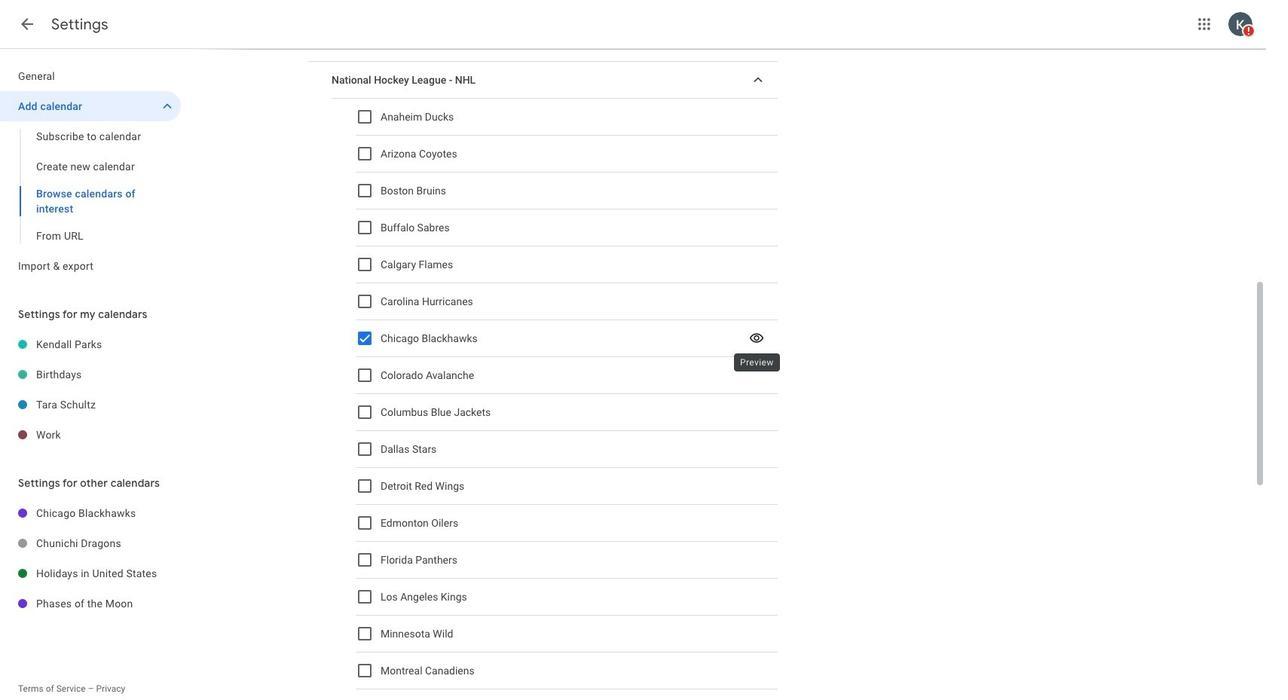 Task type: locate. For each thing, give the bounding box(es) containing it.
0 vertical spatial tree item
[[332, 62, 778, 99]]

tree item
[[332, 62, 778, 99], [356, 690, 778, 701]]

2 vertical spatial tree
[[0, 498, 181, 619]]

0 vertical spatial tree
[[0, 61, 181, 281]]

birthdays tree item
[[0, 360, 181, 390]]

tara schultz tree item
[[0, 390, 181, 420]]

go back image
[[18, 15, 36, 33]]

group
[[0, 121, 181, 251]]

work tree item
[[0, 420, 181, 450]]

tree
[[0, 61, 181, 281], [0, 330, 181, 450], [0, 498, 181, 619]]

2 tree from the top
[[0, 330, 181, 450]]

heading
[[51, 15, 108, 34]]

1 vertical spatial tree
[[0, 330, 181, 450]]



Task type: vqa. For each thing, say whether or not it's contained in the screenshot.
phases of the moon tree item
yes



Task type: describe. For each thing, give the bounding box(es) containing it.
holidays in united states tree item
[[0, 559, 181, 589]]

chunichi dragons tree item
[[0, 529, 181, 559]]

3 tree from the top
[[0, 498, 181, 619]]

1 vertical spatial tree item
[[356, 690, 778, 701]]

1 tree from the top
[[0, 61, 181, 281]]

kendall parks tree item
[[0, 330, 181, 360]]

chicago blackhawks tree item
[[0, 498, 181, 529]]

phases of the moon tree item
[[0, 589, 181, 619]]

add calendar tree item
[[0, 91, 181, 121]]



